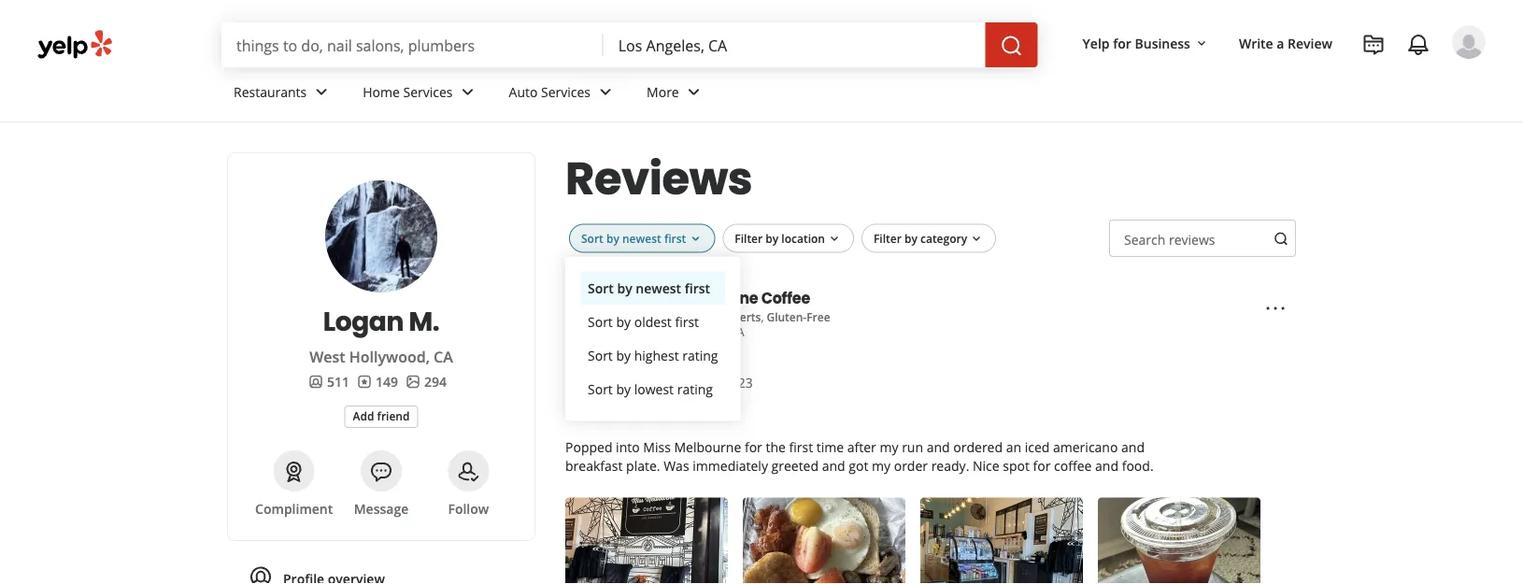Task type: locate. For each thing, give the bounding box(es) containing it.
0 horizontal spatial services
[[403, 83, 453, 101]]

none field up business categories element
[[619, 35, 971, 55]]

miss melbourne coffee link
[[640, 287, 810, 309]]

rating
[[682, 347, 718, 365], [677, 381, 713, 398]]

1 horizontal spatial for
[[1033, 457, 1051, 475]]

rating right lowest
[[677, 381, 713, 398]]

and
[[927, 438, 950, 456], [1122, 438, 1145, 456], [822, 457, 845, 475], [1095, 457, 1119, 475]]

2 filter from the left
[[874, 230, 902, 246]]

None search field
[[222, 22, 1042, 67]]

0 horizontal spatial 16 chevron down v2 image
[[827, 232, 842, 246]]

got
[[849, 457, 869, 475]]

by for filter by location dropdown button
[[766, 230, 779, 246]]

services right home
[[403, 83, 453, 101]]

1 horizontal spatial hollywood,
[[669, 324, 727, 340]]

desserts
[[714, 309, 761, 325]]

melbourne up immediately
[[674, 438, 741, 456]]

newest inside popup button
[[622, 230, 661, 246]]

first
[[664, 230, 686, 246], [685, 280, 710, 297], [675, 313, 699, 331], [789, 438, 813, 456]]

0 vertical spatial for
[[1113, 34, 1132, 52]]

sort by newest first up "oldest"
[[588, 280, 710, 297]]

by left the location
[[766, 230, 779, 246]]

by left lowest
[[616, 381, 631, 398]]

melbourne inside miss melbourne coffee coffee & tea desserts , gluten-free west hollywood, ca
[[677, 287, 758, 308]]

first right "oldest"
[[675, 313, 699, 331]]

by up sort by oldest first
[[617, 280, 632, 297]]

first up sort by newest first button
[[664, 230, 686, 246]]

search image
[[1001, 35, 1023, 57], [1274, 231, 1289, 246]]

my right got
[[872, 457, 891, 475]]

16 chevron down v2 image inside filter by location dropdown button
[[827, 232, 842, 246]]

filter left the location
[[735, 230, 763, 246]]

3 24 chevron down v2 image from the left
[[594, 81, 617, 103]]

order
[[894, 457, 928, 475]]

1 horizontal spatial none field
[[619, 35, 971, 55]]

1 vertical spatial my
[[872, 457, 891, 475]]

first up greeted
[[789, 438, 813, 456]]

0 vertical spatial sort by newest first
[[581, 230, 686, 246]]

search image left yelp
[[1001, 35, 1023, 57]]

for down iced
[[1033, 457, 1051, 475]]

popped into miss melbourne for the first time after my run and ordered an iced americano and breakfast plate. was immediately greeted and got my order ready. nice spot for coffee and food.
[[565, 438, 1154, 475]]

first inside button
[[685, 280, 710, 297]]

0 vertical spatial ca
[[730, 324, 744, 340]]

logan m. west hollywood, ca
[[310, 303, 453, 367]]

filter inside dropdown button
[[735, 230, 763, 246]]

nov
[[674, 373, 698, 391]]

0 horizontal spatial filter
[[735, 230, 763, 246]]

0 horizontal spatial west
[[310, 347, 345, 367]]

2 16 chevron down v2 image from the left
[[969, 232, 984, 246]]

for left the
[[745, 438, 762, 456]]

0 vertical spatial search image
[[1001, 35, 1023, 57]]

16 chevron down v2 image
[[1194, 36, 1209, 51], [688, 232, 703, 246]]

add
[[353, 408, 374, 424]]

1 vertical spatial rating
[[677, 381, 713, 398]]

ca up 294
[[434, 347, 453, 367]]

0 horizontal spatial 24 chevron down v2 image
[[311, 81, 333, 103]]

time
[[817, 438, 844, 456]]

24 chevron down v2 image inside home services link
[[457, 81, 479, 103]]

miss up "oldest"
[[640, 287, 674, 308]]

16 friends v2 image
[[308, 374, 323, 389]]

24 chevron down v2 image left auto
[[457, 81, 479, 103]]

breakfast
[[565, 457, 623, 475]]

business
[[1135, 34, 1191, 52]]

sort by highest rating
[[588, 347, 718, 365]]

message image
[[370, 461, 393, 483]]

iced
[[1025, 438, 1050, 456]]

miss
[[640, 287, 674, 308], [643, 438, 671, 456]]

by up the '5 star rating' image
[[616, 347, 631, 365]]

sort up sort by oldest first
[[588, 280, 614, 297]]

none field near
[[619, 35, 971, 55]]

sort by newest first
[[581, 230, 686, 246], [588, 280, 710, 297]]

16 chevron down v2 image right business
[[1194, 36, 1209, 51]]

16 chevron down v2 image for filter by category
[[969, 232, 984, 246]]

sort inside popup button
[[581, 230, 604, 246]]

24 chevron down v2 image right restaurants
[[311, 81, 333, 103]]

west
[[640, 324, 666, 340], [310, 347, 345, 367]]

1 none field from the left
[[236, 35, 589, 55]]

0 horizontal spatial for
[[745, 438, 762, 456]]

coffee left the &
[[640, 309, 675, 325]]

add friend button
[[344, 406, 418, 428]]

24 chevron down v2 image inside restaurants link
[[311, 81, 333, 103]]

sort inside 'button'
[[588, 313, 613, 331]]

sort by newest first inside button
[[588, 280, 710, 297]]

after
[[847, 438, 876, 456]]

1 vertical spatial sort by newest first
[[588, 280, 710, 297]]

1 horizontal spatial search image
[[1274, 231, 1289, 246]]

sort for sort by newest first button
[[588, 280, 614, 297]]

west inside miss melbourne coffee coffee & tea desserts , gluten-free west hollywood, ca
[[640, 324, 666, 340]]

user actions element
[[1068, 23, 1512, 138]]

by left the category
[[905, 230, 918, 246]]

ca inside logan m. west hollywood, ca
[[434, 347, 453, 367]]

none field find
[[236, 35, 589, 55]]

0 vertical spatial rating
[[682, 347, 718, 365]]

1 horizontal spatial 16 chevron down v2 image
[[969, 232, 984, 246]]

0 horizontal spatial none field
[[236, 35, 589, 55]]

0 vertical spatial hollywood,
[[669, 324, 727, 340]]

0 vertical spatial miss
[[640, 287, 674, 308]]

filter by category button
[[862, 224, 996, 253]]

first inside popup button
[[664, 230, 686, 246]]

None field
[[236, 35, 589, 55], [619, 35, 971, 55]]

follow image
[[457, 461, 480, 483]]

0 horizontal spatial search image
[[1001, 35, 1023, 57]]

immediately
[[693, 457, 768, 475]]

melbourne up the tea
[[677, 287, 758, 308]]

services for auto services
[[541, 83, 591, 101]]

sort by newest first inside popup button
[[581, 230, 686, 246]]

services inside "link"
[[541, 83, 591, 101]]

greeted
[[772, 457, 819, 475]]

1 vertical spatial west
[[310, 347, 345, 367]]

sort by lowest rating button
[[580, 373, 726, 406]]

sort for sort by oldest first 'button'
[[588, 313, 613, 331]]

2 horizontal spatial 24 chevron down v2 image
[[594, 81, 617, 103]]

for
[[1113, 34, 1132, 52], [745, 438, 762, 456], [1033, 457, 1051, 475]]

16 chevron down v2 image inside yelp for business button
[[1194, 36, 1209, 51]]

1 vertical spatial newest
[[636, 280, 681, 297]]

newest up sort by newest first button
[[622, 230, 661, 246]]

filter for filter by location
[[735, 230, 763, 246]]

miss melbourne coffee coffee & tea desserts , gluten-free west hollywood, ca
[[640, 287, 831, 340]]

filter inside popup button
[[874, 230, 902, 246]]

0 horizontal spatial hollywood,
[[349, 347, 430, 367]]

for inside button
[[1113, 34, 1132, 52]]

1 horizontal spatial 24 chevron down v2 image
[[457, 81, 479, 103]]

1 16 chevron down v2 image from the left
[[827, 232, 842, 246]]

first up the tea
[[685, 280, 710, 297]]

services right auto
[[541, 83, 591, 101]]

by inside popup button
[[905, 230, 918, 246]]

24 chevron down v2 image
[[683, 81, 705, 103]]

294
[[424, 372, 447, 390]]

melbourne
[[677, 287, 758, 308], [674, 438, 741, 456]]

16 chevron down v2 image right the location
[[827, 232, 842, 246]]

a
[[1277, 34, 1285, 52]]

sort for sort by lowest rating button
[[588, 381, 613, 398]]

categories element
[[640, 308, 831, 325]]

lowest
[[634, 381, 674, 398]]

food.
[[1122, 457, 1154, 475]]

1 filter from the left
[[735, 230, 763, 246]]

1 horizontal spatial 16 chevron down v2 image
[[1194, 36, 1209, 51]]

ca left ,
[[730, 324, 744, 340]]

1 vertical spatial miss
[[643, 438, 671, 456]]

sort left "oldest"
[[588, 313, 613, 331]]

sort by newest first for sort by newest first button
[[588, 280, 710, 297]]

by for sort by newest first button
[[617, 280, 632, 297]]

16 chevron down v2 image up sort by newest first button
[[688, 232, 703, 246]]

search reviews
[[1124, 230, 1215, 248]]

first for sort by oldest first 'button'
[[675, 313, 699, 331]]

1 horizontal spatial services
[[541, 83, 591, 101]]

by left "oldest"
[[616, 313, 631, 331]]

1 vertical spatial ca
[[434, 347, 453, 367]]

photos element
[[406, 372, 447, 391]]

coffee up gluten-
[[761, 287, 810, 308]]

for right yelp
[[1113, 34, 1132, 52]]

0 vertical spatial melbourne
[[677, 287, 758, 308]]

friend
[[377, 408, 410, 424]]

by up sort by newest first button
[[606, 230, 620, 246]]

auto services link
[[494, 67, 632, 121]]

search image up menu image
[[1274, 231, 1289, 246]]

gluten-free link
[[767, 309, 831, 325]]

16 chevron down v2 image inside sort by newest first popup button
[[688, 232, 703, 246]]

spot
[[1003, 457, 1030, 475]]

message
[[354, 500, 409, 517]]

yelp
[[1083, 34, 1110, 52]]

0 vertical spatial 16 chevron down v2 image
[[1194, 36, 1209, 51]]

0 vertical spatial newest
[[622, 230, 661, 246]]

0 horizontal spatial coffee
[[640, 309, 675, 325]]

16 chevron down v2 image for sort by newest first
[[688, 232, 703, 246]]

filter
[[735, 230, 763, 246], [874, 230, 902, 246]]

24 chevron down v2 image inside auto services "link"
[[594, 81, 617, 103]]

by
[[606, 230, 620, 246], [766, 230, 779, 246], [905, 230, 918, 246], [617, 280, 632, 297], [616, 313, 631, 331], [616, 347, 631, 365], [616, 381, 631, 398]]

filter left the category
[[874, 230, 902, 246]]

2023
[[723, 373, 753, 391]]

filter by category
[[874, 230, 967, 246]]

,
[[761, 309, 764, 325]]

newest inside button
[[636, 280, 681, 297]]

24 chevron down v2 image right auto services
[[594, 81, 617, 103]]

1 vertical spatial for
[[745, 438, 762, 456]]

compliment
[[255, 500, 333, 517]]

by inside 'button'
[[616, 313, 631, 331]]

1 24 chevron down v2 image from the left
[[311, 81, 333, 103]]

2 24 chevron down v2 image from the left
[[457, 81, 479, 103]]

my
[[880, 438, 899, 456], [872, 457, 891, 475]]

services
[[403, 83, 453, 101], [541, 83, 591, 101]]

16 chevron down v2 image right the category
[[969, 232, 984, 246]]

friends element
[[308, 372, 350, 391]]

by inside popup button
[[606, 230, 620, 246]]

1 vertical spatial hollywood,
[[349, 347, 430, 367]]

1 horizontal spatial filter
[[874, 230, 902, 246]]

sort left lowest
[[588, 381, 613, 398]]

sort for sort by highest rating button
[[588, 347, 613, 365]]

services for home services
[[403, 83, 453, 101]]

rating up 10,
[[682, 347, 718, 365]]

miss up plate.
[[643, 438, 671, 456]]

sort by newest first up sort by newest first button
[[581, 230, 686, 246]]

by inside dropdown button
[[766, 230, 779, 246]]

ca
[[730, 324, 744, 340], [434, 347, 453, 367]]

0 horizontal spatial ca
[[434, 347, 453, 367]]

16 chevron down v2 image for filter by location
[[827, 232, 842, 246]]

none field up the home services
[[236, 35, 589, 55]]

my left run
[[880, 438, 899, 456]]

sort up the '5 star rating' image
[[588, 347, 613, 365]]

24 profile v2 image
[[250, 566, 272, 584]]

1 vertical spatial melbourne
[[674, 438, 741, 456]]

0 horizontal spatial 16 chevron down v2 image
[[688, 232, 703, 246]]

and up food.
[[1122, 438, 1145, 456]]

newest up coffee & tea link
[[636, 280, 681, 297]]

2 none field from the left
[[619, 35, 971, 55]]

1 horizontal spatial west
[[640, 324, 666, 340]]

16 chevron down v2 image inside filter by category popup button
[[969, 232, 984, 246]]

hollywood,
[[669, 324, 727, 340], [349, 347, 430, 367]]

24 chevron down v2 image
[[311, 81, 333, 103], [457, 81, 479, 103], [594, 81, 617, 103]]

  text field
[[1109, 220, 1296, 257]]

511
[[327, 372, 350, 390]]

0 vertical spatial west
[[640, 324, 666, 340]]

2 horizontal spatial for
[[1113, 34, 1132, 52]]

west inside logan m. west hollywood, ca
[[310, 347, 345, 367]]

1 horizontal spatial coffee
[[761, 287, 810, 308]]

first inside 'button'
[[675, 313, 699, 331]]

1 horizontal spatial ca
[[730, 324, 744, 340]]

write a review
[[1239, 34, 1333, 52]]

sort up sort by newest first button
[[581, 230, 604, 246]]

by for sort by newest first popup button
[[606, 230, 620, 246]]

home services
[[363, 83, 453, 101]]

16 chevron down v2 image
[[827, 232, 842, 246], [969, 232, 984, 246]]

1 vertical spatial 16 chevron down v2 image
[[688, 232, 703, 246]]

west up sort by highest rating
[[640, 324, 666, 340]]

sort by newest first button
[[580, 272, 726, 305]]

miss melbourne coffee region
[[558, 205, 1304, 584]]

1 services from the left
[[403, 83, 453, 101]]

coffee
[[761, 287, 810, 308], [640, 309, 675, 325]]

1 vertical spatial search image
[[1274, 231, 1289, 246]]

projects image
[[1363, 34, 1385, 56]]

newest for sort by newest first button
[[636, 280, 681, 297]]

2 services from the left
[[541, 83, 591, 101]]

business categories element
[[219, 67, 1486, 121]]

west up friends element
[[310, 347, 345, 367]]



Task type: describe. For each thing, give the bounding box(es) containing it.
  text field inside miss melbourne coffee region
[[1109, 220, 1296, 257]]

by for sort by oldest first 'button'
[[616, 313, 631, 331]]

24 chevron down v2 image for home services
[[457, 81, 479, 103]]

write a review link
[[1232, 26, 1340, 60]]

plate.
[[626, 457, 660, 475]]

more
[[647, 83, 679, 101]]

melbourne inside popped into miss melbourne for the first time after my run and ordered an iced americano and breakfast plate. was immediately greeted and got my order ready. nice spot for coffee and food.
[[674, 438, 741, 456]]

first for sort by newest first button
[[685, 280, 710, 297]]

10,
[[702, 373, 720, 391]]

run
[[902, 438, 923, 456]]

notifications image
[[1408, 34, 1430, 56]]

149
[[376, 372, 398, 390]]

&
[[678, 309, 686, 325]]

first for sort by newest first popup button
[[664, 230, 686, 246]]

and up ready.
[[927, 438, 950, 456]]

sort by oldest first button
[[580, 305, 726, 339]]

add friend
[[353, 408, 410, 424]]

5 star rating image
[[565, 373, 666, 392]]

sort by newest first for sort by newest first popup button
[[581, 230, 686, 246]]

desserts link
[[714, 309, 761, 325]]

home
[[363, 83, 400, 101]]

more link
[[632, 67, 720, 121]]

by for sort by lowest rating button
[[616, 381, 631, 398]]

2 vertical spatial for
[[1033, 457, 1051, 475]]

write
[[1239, 34, 1274, 52]]

nov 10, 2023
[[674, 373, 753, 391]]

coffee & tea link
[[640, 309, 709, 325]]

rating for sort by highest rating
[[682, 347, 718, 365]]

review
[[1288, 34, 1333, 52]]

free
[[807, 309, 831, 325]]

filter by location button
[[723, 224, 854, 253]]

popped
[[565, 438, 613, 456]]

search
[[1124, 230, 1166, 248]]

ca inside miss melbourne coffee coffee & tea desserts , gluten-free west hollywood, ca
[[730, 324, 744, 340]]

sort by lowest rating
[[588, 381, 713, 398]]

logan
[[323, 303, 404, 340]]

16 photos v2 image
[[406, 374, 421, 389]]

ordered
[[954, 438, 1003, 456]]

restaurants link
[[219, 67, 348, 121]]

logan m. link
[[250, 303, 512, 340]]

and down 'americano'
[[1095, 457, 1119, 475]]

menu image
[[1265, 297, 1287, 320]]

filters group
[[565, 224, 1000, 421]]

1 vertical spatial coffee
[[640, 309, 675, 325]]

the
[[766, 438, 786, 456]]

reviews element
[[357, 372, 398, 391]]

americano
[[1053, 438, 1118, 456]]

by for filter by category popup button
[[905, 230, 918, 246]]

hollywood, inside miss melbourne coffee coffee & tea desserts , gluten-free west hollywood, ca
[[669, 324, 727, 340]]

Find text field
[[236, 35, 589, 55]]

coffee
[[1054, 457, 1092, 475]]

first inside popped into miss melbourne for the first time after my run and ordered an iced americano and breakfast plate. was immediately greeted and got my order ready. nice spot for coffee and food.
[[789, 438, 813, 456]]

sort by highest rating button
[[580, 339, 726, 373]]

24 chevron down v2 image for auto services
[[594, 81, 617, 103]]

24 chevron down v2 image for restaurants
[[311, 81, 333, 103]]

16 chevron down v2 image for yelp for business
[[1194, 36, 1209, 51]]

category
[[921, 230, 967, 246]]

auto
[[509, 83, 538, 101]]

was
[[664, 457, 689, 475]]

miss inside miss melbourne coffee coffee & tea desserts , gluten-free west hollywood, ca
[[640, 287, 674, 308]]

rating for sort by lowest rating
[[677, 381, 713, 398]]

0 vertical spatial my
[[880, 438, 899, 456]]

miss inside popped into miss melbourne for the first time after my run and ordered an iced americano and breakfast plate. was immediately greeted and got my order ready. nice spot for coffee and food.
[[643, 438, 671, 456]]

by for sort by highest rating button
[[616, 347, 631, 365]]

tea
[[689, 309, 709, 325]]

hollywood, inside logan m. west hollywood, ca
[[349, 347, 430, 367]]

an
[[1006, 438, 1022, 456]]

into
[[616, 438, 640, 456]]

filter for filter by category
[[874, 230, 902, 246]]

sort for sort by newest first popup button
[[581, 230, 604, 246]]

filter by location
[[735, 230, 825, 246]]

auto services
[[509, 83, 591, 101]]

ready.
[[931, 457, 970, 475]]

newest for sort by newest first popup button
[[622, 230, 661, 246]]

reviews
[[565, 147, 753, 210]]

oldest
[[634, 313, 672, 331]]

sort by newest first button
[[569, 224, 715, 253]]

restaurants
[[234, 83, 307, 101]]

home services link
[[348, 67, 494, 121]]

location
[[782, 230, 825, 246]]

0 vertical spatial coffee
[[761, 287, 810, 308]]

compliment image
[[283, 461, 305, 483]]

bob b. image
[[1452, 25, 1486, 59]]

16 review v2 image
[[357, 374, 372, 389]]

yelp for business button
[[1075, 26, 1217, 60]]

follow
[[448, 500, 489, 517]]

nice
[[973, 457, 1000, 475]]

sort by oldest first
[[588, 313, 699, 331]]

and down time
[[822, 457, 845, 475]]

Near text field
[[619, 35, 971, 55]]

reviews
[[1169, 230, 1215, 248]]

gluten-
[[767, 309, 807, 325]]

yelp for business
[[1083, 34, 1191, 52]]

m.
[[409, 303, 439, 340]]

highest
[[634, 347, 679, 365]]



Task type: vqa. For each thing, say whether or not it's contained in the screenshot.
'24 STAR V2' icon
no



